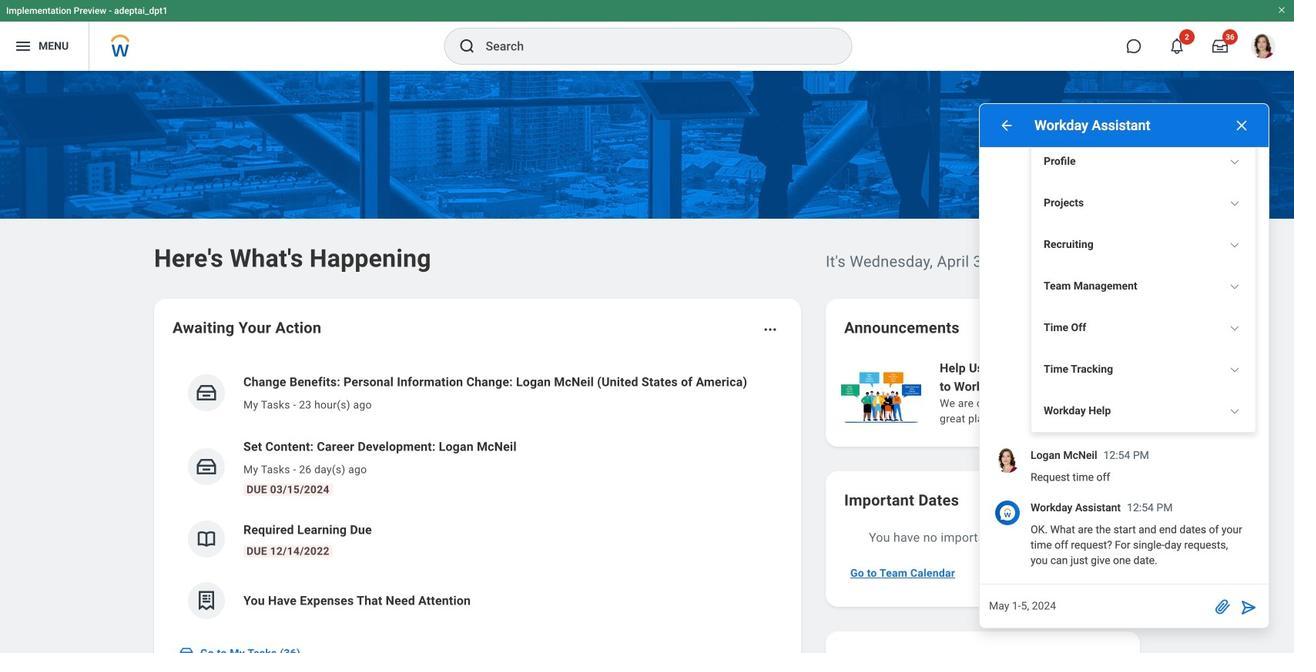 Task type: describe. For each thing, give the bounding box(es) containing it.
Search Workday  search field
[[486, 29, 820, 63]]

book open image
[[195, 528, 218, 551]]

3 chevron up image from the top
[[1230, 406, 1241, 417]]

send image
[[1240, 599, 1259, 617]]

2 inbox image from the top
[[195, 456, 218, 479]]

dashboard expenses image
[[195, 590, 218, 613]]

inbox image
[[179, 646, 194, 654]]

profile logan mcneil image
[[1252, 34, 1276, 62]]

notifications large image
[[1170, 39, 1185, 54]]

0 horizontal spatial list
[[173, 361, 783, 632]]

arrow left image
[[1000, 118, 1015, 133]]

chevron left small image
[[1074, 321, 1090, 336]]

search image
[[458, 37, 477, 55]]

2 chevron up image from the top
[[1230, 240, 1241, 250]]

3 chevron up image from the top
[[1230, 323, 1241, 334]]

1 chevron up image from the top
[[1230, 156, 1241, 167]]



Task type: vqa. For each thing, say whether or not it's contained in the screenshot.
main content
yes



Task type: locate. For each thing, give the bounding box(es) containing it.
inbox large image
[[1213, 39, 1229, 54]]

logan mcneil image
[[996, 449, 1020, 473]]

chevron up image
[[1230, 198, 1241, 209], [1230, 240, 1241, 250], [1230, 323, 1241, 334], [1230, 365, 1241, 375]]

1 inbox image from the top
[[195, 382, 218, 405]]

2 chevron up image from the top
[[1230, 281, 1241, 292]]

chevron up image
[[1230, 156, 1241, 167], [1230, 281, 1241, 292], [1230, 406, 1241, 417]]

list
[[839, 358, 1295, 429], [173, 361, 783, 632]]

x image
[[1235, 118, 1250, 133]]

Add a message... text field
[[980, 585, 1211, 628]]

1 vertical spatial chevron up image
[[1230, 281, 1241, 292]]

main content
[[0, 71, 1295, 654]]

upload clip image
[[1214, 598, 1232, 616]]

2 vertical spatial chevron up image
[[1230, 406, 1241, 417]]

banner
[[0, 0, 1295, 71]]

inbox image
[[195, 382, 218, 405], [195, 456, 218, 479]]

1 horizontal spatial list
[[839, 358, 1295, 429]]

close environment banner image
[[1278, 5, 1287, 15]]

1 chevron up image from the top
[[1230, 198, 1241, 209]]

status
[[1039, 322, 1064, 335]]

4 chevron up image from the top
[[1230, 365, 1241, 375]]

1 vertical spatial inbox image
[[195, 456, 218, 479]]

0 vertical spatial chevron up image
[[1230, 156, 1241, 167]]

application
[[980, 585, 1269, 628]]

0 vertical spatial inbox image
[[195, 382, 218, 405]]

region
[[980, 0, 1269, 628]]

justify image
[[14, 37, 32, 55]]



